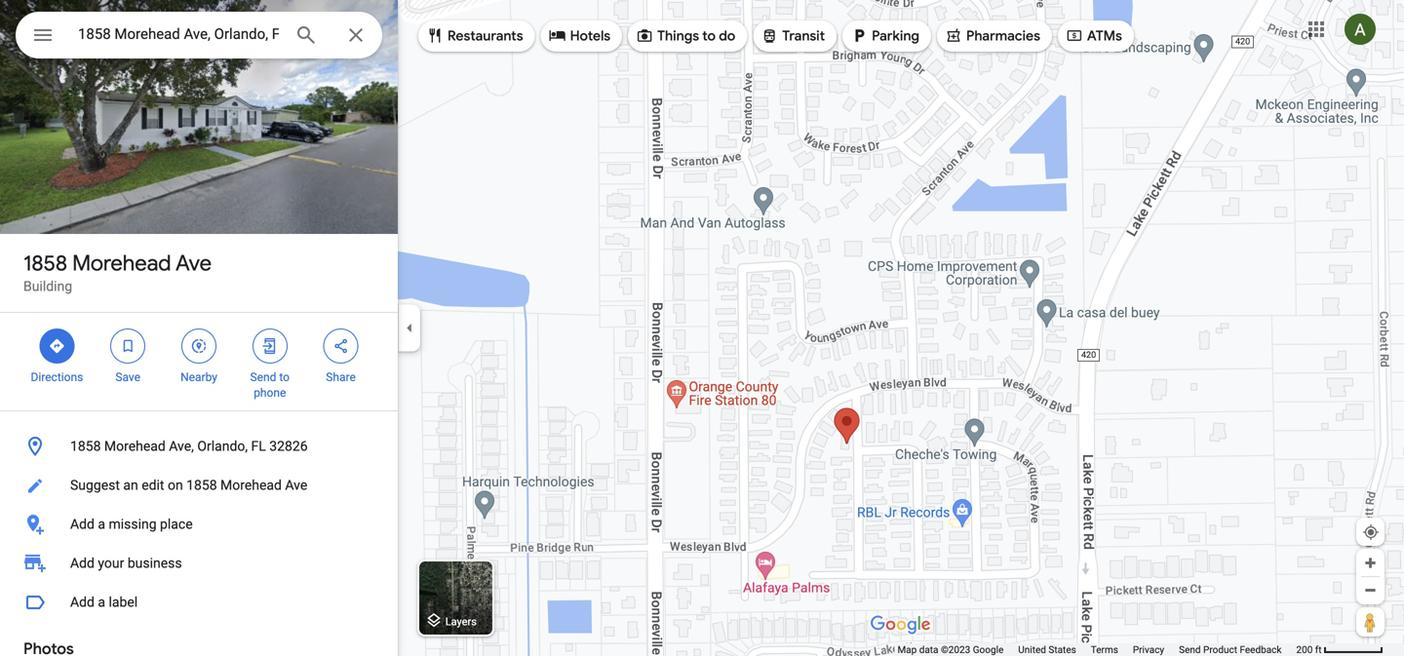 Task type: describe. For each thing, give the bounding box(es) containing it.
1858 inside button
[[186, 477, 217, 494]]

google account: angela cha  
(angela.cha@adept.ai) image
[[1345, 14, 1376, 45]]

show street view coverage image
[[1357, 608, 1385, 637]]


[[426, 25, 444, 46]]

add a missing place button
[[0, 505, 398, 544]]

send product feedback button
[[1179, 644, 1282, 656]]

add a label button
[[0, 583, 398, 622]]

do
[[719, 27, 736, 45]]

business
[[128, 555, 182, 572]]

add a missing place
[[70, 516, 193, 533]]

 search field
[[16, 12, 382, 62]]


[[761, 25, 779, 46]]

fl
[[251, 438, 266, 455]]

 atms
[[1066, 25, 1123, 46]]


[[31, 21, 55, 49]]

united states button
[[1019, 644, 1077, 656]]

layers
[[445, 616, 477, 628]]

1858 morehead ave building
[[23, 250, 212, 295]]

an
[[123, 477, 138, 494]]

google maps element
[[0, 0, 1405, 656]]

200 ft button
[[1297, 644, 1384, 656]]

google
[[973, 644, 1004, 656]]

 pharmacies
[[945, 25, 1041, 46]]

terms
[[1091, 644, 1119, 656]]

morehead for ave,
[[104, 438, 166, 455]]


[[851, 25, 868, 46]]

missing
[[109, 516, 157, 533]]

nearby
[[181, 371, 217, 384]]

 transit
[[761, 25, 825, 46]]

a for missing
[[98, 516, 105, 533]]

 restaurants
[[426, 25, 523, 46]]

add a label
[[70, 595, 138, 611]]

building
[[23, 278, 72, 295]]

add your business
[[70, 555, 182, 572]]

restaurants
[[448, 27, 523, 45]]

pharmacies
[[967, 27, 1041, 45]]

united states
[[1019, 644, 1077, 656]]


[[636, 25, 654, 46]]


[[332, 336, 350, 357]]


[[48, 336, 66, 357]]

parking
[[872, 27, 920, 45]]

to inside send to phone
[[279, 371, 290, 384]]

add for add a missing place
[[70, 516, 95, 533]]

zoom out image
[[1364, 583, 1378, 598]]

on
[[168, 477, 183, 494]]

label
[[109, 595, 138, 611]]

data
[[919, 644, 939, 656]]

orlando,
[[197, 438, 248, 455]]

show your location image
[[1363, 524, 1380, 541]]

transit
[[783, 27, 825, 45]]

1858 for ave
[[23, 250, 67, 277]]

directions
[[31, 371, 83, 384]]



Task type: locate. For each thing, give the bounding box(es) containing it.
None field
[[78, 22, 279, 46]]

a left missing
[[98, 516, 105, 533]]

send left "product"
[[1179, 644, 1201, 656]]

1858 morehead ave, orlando, fl 32826 button
[[0, 427, 398, 466]]

32826
[[269, 438, 308, 455]]

ave down 32826
[[285, 477, 308, 494]]

actions for 1858 morehead ave region
[[0, 313, 398, 411]]

to up the phone
[[279, 371, 290, 384]]


[[261, 336, 279, 357]]

0 horizontal spatial 1858
[[23, 250, 67, 277]]

1858 morehead ave, orlando, fl 32826
[[70, 438, 308, 455]]

a inside button
[[98, 516, 105, 533]]

0 vertical spatial send
[[250, 371, 276, 384]]

send product feedback
[[1179, 644, 1282, 656]]

1858
[[23, 250, 67, 277], [70, 438, 101, 455], [186, 477, 217, 494]]

footer inside google maps element
[[898, 644, 1297, 656]]

1 a from the top
[[98, 516, 105, 533]]

send inside send to phone
[[250, 371, 276, 384]]

1 vertical spatial 1858
[[70, 438, 101, 455]]

a for label
[[98, 595, 105, 611]]

1 horizontal spatial 1858
[[70, 438, 101, 455]]

add
[[70, 516, 95, 533], [70, 555, 95, 572], [70, 595, 95, 611]]

suggest
[[70, 477, 120, 494]]

 button
[[16, 12, 70, 62]]

zoom in image
[[1364, 556, 1378, 571]]

 hotels
[[549, 25, 611, 46]]

send up the phone
[[250, 371, 276, 384]]

add inside add your business link
[[70, 555, 95, 572]]

to inside  things to do
[[703, 27, 716, 45]]

add your business link
[[0, 544, 398, 583]]

1858 right on
[[186, 477, 217, 494]]

none field inside 1858 morehead ave, orlando, fl 32826 field
[[78, 22, 279, 46]]

1858 inside 1858 morehead ave building
[[23, 250, 67, 277]]

ave,
[[169, 438, 194, 455]]

send to phone
[[250, 371, 290, 400]]

 parking
[[851, 25, 920, 46]]

footer containing map data ©2023 google
[[898, 644, 1297, 656]]

morehead up building
[[72, 250, 171, 277]]

suggest an edit on 1858 morehead ave
[[70, 477, 308, 494]]

0 vertical spatial to
[[703, 27, 716, 45]]

1858 inside "button"
[[70, 438, 101, 455]]


[[549, 25, 566, 46]]

1858 morehead ave main content
[[0, 0, 398, 656]]

0 vertical spatial 1858
[[23, 250, 67, 277]]

share
[[326, 371, 356, 384]]

ave inside 1858 morehead ave building
[[176, 250, 212, 277]]

a left "label"
[[98, 595, 105, 611]]

0 vertical spatial ave
[[176, 250, 212, 277]]

united
[[1019, 644, 1047, 656]]

morehead down fl
[[220, 477, 282, 494]]

send for send product feedback
[[1179, 644, 1201, 656]]

0 vertical spatial add
[[70, 516, 95, 533]]

morehead up an
[[104, 438, 166, 455]]

1858 Morehead Ave, Orlando, FL 32826 field
[[16, 12, 382, 59]]


[[945, 25, 963, 46]]

to left do
[[703, 27, 716, 45]]

1 horizontal spatial send
[[1179, 644, 1201, 656]]

0 vertical spatial a
[[98, 516, 105, 533]]

1 add from the top
[[70, 516, 95, 533]]

1 vertical spatial morehead
[[104, 438, 166, 455]]

send for send to phone
[[250, 371, 276, 384]]

phone
[[254, 386, 286, 400]]

1 vertical spatial ave
[[285, 477, 308, 494]]

add for add a label
[[70, 595, 95, 611]]

2 a from the top
[[98, 595, 105, 611]]

a
[[98, 516, 105, 533], [98, 595, 105, 611]]

 things to do
[[636, 25, 736, 46]]

2 add from the top
[[70, 555, 95, 572]]

0 horizontal spatial ave
[[176, 250, 212, 277]]

states
[[1049, 644, 1077, 656]]

1 vertical spatial a
[[98, 595, 105, 611]]

1 vertical spatial to
[[279, 371, 290, 384]]

map data ©2023 google
[[898, 644, 1004, 656]]

1 horizontal spatial to
[[703, 27, 716, 45]]

morehead for ave
[[72, 250, 171, 277]]

send inside button
[[1179, 644, 1201, 656]]

0 horizontal spatial send
[[250, 371, 276, 384]]

privacy
[[1133, 644, 1165, 656]]

atms
[[1087, 27, 1123, 45]]

things
[[658, 27, 699, 45]]

1858 for ave,
[[70, 438, 101, 455]]

send
[[250, 371, 276, 384], [1179, 644, 1201, 656]]

product
[[1204, 644, 1238, 656]]

suggest an edit on 1858 morehead ave button
[[0, 466, 398, 505]]


[[1066, 25, 1084, 46]]

2 vertical spatial add
[[70, 595, 95, 611]]

2 horizontal spatial 1858
[[186, 477, 217, 494]]

1 vertical spatial send
[[1179, 644, 1201, 656]]

add down suggest
[[70, 516, 95, 533]]

2 vertical spatial 1858
[[186, 477, 217, 494]]

add left your
[[70, 555, 95, 572]]

footer
[[898, 644, 1297, 656]]

place
[[160, 516, 193, 533]]

add inside add a label 'button'
[[70, 595, 95, 611]]

morehead inside 1858 morehead ave building
[[72, 250, 171, 277]]

0 vertical spatial morehead
[[72, 250, 171, 277]]

200
[[1297, 644, 1313, 656]]

feedback
[[1240, 644, 1282, 656]]

your
[[98, 555, 124, 572]]

morehead
[[72, 250, 171, 277], [104, 438, 166, 455], [220, 477, 282, 494]]

add inside add a missing place button
[[70, 516, 95, 533]]

morehead inside "button"
[[104, 438, 166, 455]]

collapse side panel image
[[399, 317, 420, 339]]

©2023
[[941, 644, 971, 656]]

edit
[[142, 477, 164, 494]]

a inside 'button'
[[98, 595, 105, 611]]

0 horizontal spatial to
[[279, 371, 290, 384]]

1858 up suggest
[[70, 438, 101, 455]]

ave
[[176, 250, 212, 277], [285, 477, 308, 494]]

map
[[898, 644, 917, 656]]


[[190, 336, 208, 357]]

terms button
[[1091, 644, 1119, 656]]

ft
[[1316, 644, 1322, 656]]

3 add from the top
[[70, 595, 95, 611]]

1 horizontal spatial ave
[[285, 477, 308, 494]]

200 ft
[[1297, 644, 1322, 656]]

ave up ''
[[176, 250, 212, 277]]

privacy button
[[1133, 644, 1165, 656]]

save
[[115, 371, 140, 384]]

2 vertical spatial morehead
[[220, 477, 282, 494]]


[[119, 336, 137, 357]]

to
[[703, 27, 716, 45], [279, 371, 290, 384]]

1858 up building
[[23, 250, 67, 277]]

1 vertical spatial add
[[70, 555, 95, 572]]

add for add your business
[[70, 555, 95, 572]]

hotels
[[570, 27, 611, 45]]

add left "label"
[[70, 595, 95, 611]]

morehead inside button
[[220, 477, 282, 494]]

ave inside button
[[285, 477, 308, 494]]



Task type: vqa. For each thing, say whether or not it's contained in the screenshot.


